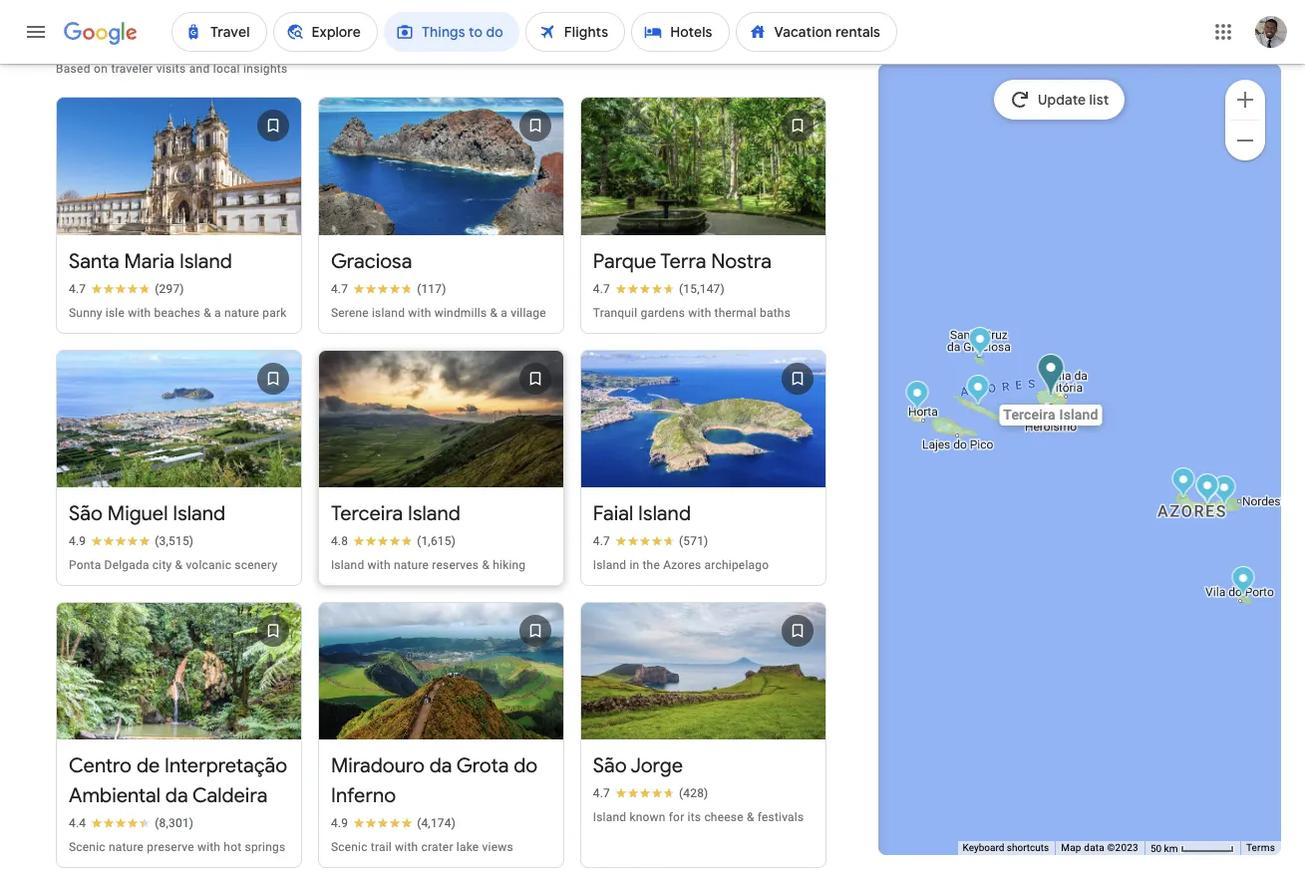 Task type: describe. For each thing, give the bounding box(es) containing it.
& right cheese
[[747, 811, 754, 825]]

velha
[[69, 814, 118, 839]]

map data ©2023
[[1061, 843, 1139, 854]]

são jorge image
[[967, 375, 990, 408]]

nostra
[[711, 249, 772, 274]]

zoom out map image
[[1234, 128, 1257, 152]]

with down 4.8 out of 5 stars from 1,615 reviews image
[[367, 558, 391, 572]]

island up (1,615)
[[408, 501, 461, 526]]

(8,301)
[[155, 817, 194, 831]]

(297)
[[155, 282, 184, 296]]

km
[[1164, 843, 1178, 854]]

miguel
[[107, 501, 168, 526]]

update list button
[[994, 80, 1125, 120]]

save parque terra nostra to collection image
[[773, 102, 821, 150]]

in
[[630, 558, 640, 572]]

save faial island to collection image
[[773, 355, 821, 402]]

save miradouro da grota do inferno to collection image
[[511, 607, 559, 655]]

4.4 out of 5 stars from 8,301 reviews image
[[69, 816, 194, 832]]

festivals
[[758, 811, 804, 825]]

and
[[189, 62, 210, 76]]

scenic for centro de interpretação ambiental da caldeira velha
[[69, 841, 105, 854]]

shortcuts
[[1007, 843, 1049, 854]]

grota
[[457, 754, 509, 779]]

são miguel island
[[69, 501, 226, 526]]

scenic for miradouro da grota do inferno
[[331, 841, 368, 854]]

known
[[630, 811, 666, 825]]

keyboard
[[963, 843, 1005, 854]]

insights
[[243, 62, 288, 76]]

inferno
[[331, 784, 396, 809]]

crater
[[421, 841, 453, 854]]

sunny
[[69, 306, 102, 320]]

visits
[[156, 62, 186, 76]]

(15,147)
[[679, 282, 725, 296]]

santa maria island image
[[1232, 566, 1255, 599]]

50 km
[[1151, 843, 1181, 854]]

island known for its cheese & festivals
[[593, 811, 804, 825]]

centro
[[69, 754, 132, 779]]

©2023
[[1107, 843, 1139, 854]]

0 horizontal spatial nature
[[109, 841, 144, 854]]

jorge
[[630, 754, 683, 779]]

faial island image
[[906, 381, 929, 414]]

50 km button
[[1145, 842, 1240, 856]]

terceira island
[[331, 501, 461, 526]]

miradouro da grota do inferno image
[[1172, 468, 1195, 501]]

map region
[[714, 0, 1305, 870]]

centro de interpretação ambiental da caldeira velha image
[[1196, 474, 1219, 507]]

terceira island image
[[1037, 354, 1064, 399]]

park
[[263, 306, 287, 320]]

1 vertical spatial nature
[[394, 558, 429, 572]]

4.9 for miradouro da grota do inferno
[[331, 817, 348, 831]]

centro de interpretação ambiental da caldeira velha
[[69, 754, 287, 839]]

its
[[688, 811, 701, 825]]

são jorge
[[593, 754, 683, 779]]

island
[[372, 306, 405, 320]]

top
[[56, 26, 95, 56]]

island down 4.8
[[331, 558, 364, 572]]

sights
[[101, 26, 165, 56]]

faial island
[[593, 501, 691, 526]]

village
[[511, 306, 546, 320]]

island up 4.7 out of 5 stars from 571 reviews image
[[638, 501, 691, 526]]

preserve
[[147, 841, 194, 854]]

(4,174)
[[417, 817, 456, 831]]

de
[[136, 754, 160, 779]]

parque
[[593, 249, 656, 274]]

save graciosa to collection image
[[511, 102, 559, 150]]

update list
[[1038, 91, 1109, 109]]

map
[[1061, 843, 1082, 854]]

1 horizontal spatial nature
[[224, 306, 259, 320]]

scenery
[[235, 558, 278, 572]]

baths
[[760, 306, 791, 320]]

springs
[[245, 841, 286, 854]]

& right the city
[[175, 558, 183, 572]]

(3,515)
[[155, 534, 194, 548]]

views
[[482, 841, 513, 854]]

4.7 out of 5 stars from 571 reviews image
[[593, 533, 709, 549]]

save são jorge to collection image
[[773, 607, 821, 655]]

delgada
[[104, 558, 149, 572]]

ponta
[[69, 558, 101, 572]]

maria
[[124, 249, 175, 274]]

the
[[643, 558, 660, 572]]

graciosa image
[[969, 327, 992, 360]]

a for santa maria island
[[214, 306, 221, 320]]

parque terra nostra
[[593, 249, 772, 274]]

4.7 for santa maria island
[[69, 282, 86, 296]]

based
[[56, 62, 91, 76]]

da inside centro de interpretação ambiental da caldeira velha
[[165, 784, 188, 809]]

ambiental
[[69, 784, 161, 809]]



Task type: locate. For each thing, give the bounding box(es) containing it.
terms
[[1246, 843, 1275, 854]]

1 vertical spatial são
[[593, 754, 627, 779]]

top sights region
[[36, 9, 834, 870]]

4.8 out of 5 stars from 1,615 reviews image
[[331, 533, 456, 549]]

with down (15,147)
[[688, 306, 711, 320]]

miradouro
[[331, 754, 425, 779]]

scenic trail with crater lake views
[[331, 841, 513, 854]]

parque terra nostra image
[[1213, 476, 1236, 509]]

do
[[514, 754, 538, 779]]

with left hot
[[197, 841, 221, 854]]

trail
[[371, 841, 392, 854]]

scenic left trail
[[331, 841, 368, 854]]

2 scenic from the left
[[331, 841, 368, 854]]

about these results
[[686, 34, 794, 48]]

with for parque terra nostra
[[688, 306, 711, 320]]

with for graciosa
[[408, 306, 431, 320]]

4.9 down inferno
[[331, 817, 348, 831]]

& left hiking
[[482, 558, 490, 572]]

a
[[214, 306, 221, 320], [501, 306, 508, 320]]

tranquil
[[593, 306, 638, 320]]

4.7 up sunny
[[69, 282, 86, 296]]

4.7 out of 5 stars from 428 reviews image
[[593, 786, 709, 802]]

são up ponta on the left bottom of the page
[[69, 501, 103, 526]]

2 a from the left
[[501, 306, 508, 320]]

4.9 for são miguel island
[[69, 534, 86, 548]]

0 vertical spatial são
[[69, 501, 103, 526]]

list
[[1090, 91, 1109, 109]]

list
[[48, 85, 834, 870]]

update
[[1038, 91, 1086, 109]]

hot
[[224, 841, 242, 854]]

4.9 up ponta on the left bottom of the page
[[69, 534, 86, 548]]

with right trail
[[395, 841, 418, 854]]

1 vertical spatial 4.9
[[331, 817, 348, 831]]

nature down 4.4 out of 5 stars from 8,301 reviews image
[[109, 841, 144, 854]]

1 vertical spatial da
[[165, 784, 188, 809]]

hiking
[[493, 558, 526, 572]]

on
[[94, 62, 108, 76]]

tranquil gardens with thermal baths
[[593, 306, 791, 320]]

4.7 up "tranquil"
[[593, 282, 610, 296]]

1 a from the left
[[214, 306, 221, 320]]

& right the beaches
[[204, 306, 211, 320]]

0 horizontal spatial scenic
[[69, 841, 105, 854]]

thermal
[[715, 306, 757, 320]]

with right isle
[[128, 306, 151, 320]]

with down the (117) at the left of the page
[[408, 306, 431, 320]]

scenic nature preserve with hot springs
[[69, 841, 286, 854]]

& for terceira island
[[482, 558, 490, 572]]

nature
[[224, 306, 259, 320], [394, 558, 429, 572], [109, 841, 144, 854]]

0 horizontal spatial são
[[69, 501, 103, 526]]

0 vertical spatial da
[[430, 754, 452, 779]]

4.9 out of 5 stars from 4,174 reviews image
[[331, 816, 456, 832]]

& for graciosa
[[490, 306, 498, 320]]

a left village
[[501, 306, 508, 320]]

1 horizontal spatial são
[[593, 754, 627, 779]]

4.7 inside "image"
[[593, 787, 610, 801]]

island in the azores archipelago
[[593, 558, 769, 572]]

save terceira island to collection image
[[511, 355, 559, 402]]

list inside top sights 'region'
[[48, 85, 834, 870]]

(428)
[[679, 787, 709, 801]]

cheese
[[704, 811, 744, 825]]

são left jorge
[[593, 754, 627, 779]]

são miguel island image
[[1196, 475, 1219, 508]]

zoom in map image
[[1234, 87, 1257, 111]]

4.4
[[69, 817, 86, 831]]

0 vertical spatial nature
[[224, 306, 259, 320]]

(1,615)
[[417, 534, 456, 548]]

0 horizontal spatial a
[[214, 306, 221, 320]]

& right windmills
[[490, 306, 498, 320]]

4.9 inside image
[[331, 817, 348, 831]]

main menu image
[[24, 20, 48, 44]]

nature left the 'park'
[[224, 306, 259, 320]]

island
[[179, 249, 232, 274], [173, 501, 226, 526], [408, 501, 461, 526], [638, 501, 691, 526], [331, 558, 364, 572], [593, 558, 626, 572], [593, 811, 626, 825]]

0 horizontal spatial da
[[165, 784, 188, 809]]

(117)
[[417, 282, 446, 296]]

a for graciosa
[[501, 306, 508, 320]]

a right the beaches
[[214, 306, 221, 320]]

reserves
[[432, 558, 479, 572]]

terceira
[[331, 501, 403, 526]]

traveler
[[111, 62, 153, 76]]

(571)
[[679, 534, 709, 548]]

results
[[756, 34, 794, 48]]

50
[[1151, 843, 1162, 854]]

save são miguel island to collection image
[[249, 355, 297, 402]]

4.8
[[331, 534, 348, 548]]

keyboard shortcuts button
[[963, 842, 1049, 856]]

isle
[[106, 306, 125, 320]]

terra
[[660, 249, 706, 274]]

da inside miradouro da grota do inferno
[[430, 754, 452, 779]]

são
[[69, 501, 103, 526], [593, 754, 627, 779]]

with for miradouro da grota do inferno
[[395, 841, 418, 854]]

4.7 out of 5 stars from 297 reviews image
[[69, 281, 184, 297]]

2 horizontal spatial nature
[[394, 558, 429, 572]]

volcanic
[[186, 558, 231, 572]]

these
[[722, 34, 753, 48]]

island left in
[[593, 558, 626, 572]]

interpretação
[[165, 754, 287, 779]]

local
[[213, 62, 240, 76]]

gardens
[[641, 306, 685, 320]]

island up "(297)"
[[179, 249, 232, 274]]

faial
[[593, 501, 634, 526]]

about
[[686, 34, 719, 48]]

beaches
[[154, 306, 200, 320]]

0 vertical spatial 4.9
[[69, 534, 86, 548]]

4.7 out of 5 stars from 15,147 reviews image
[[593, 281, 725, 297]]

ponta delgada city & volcanic scenery
[[69, 558, 278, 572]]

1 horizontal spatial scenic
[[331, 841, 368, 854]]

sunny isle with beaches & a nature park
[[69, 306, 287, 320]]

1 horizontal spatial 4.9
[[331, 817, 348, 831]]

da up "(8,301)" at the bottom of page
[[165, 784, 188, 809]]

4.7 down faial
[[593, 534, 610, 548]]

são for são miguel island
[[69, 501, 103, 526]]

& for santa maria island
[[204, 306, 211, 320]]

city
[[152, 558, 172, 572]]

4.9
[[69, 534, 86, 548], [331, 817, 348, 831]]

island with nature reserves & hiking
[[331, 558, 526, 572]]

são for são jorge
[[593, 754, 627, 779]]

4.7 for graciosa
[[331, 282, 348, 296]]

nature down 4.8 out of 5 stars from 1,615 reviews image
[[394, 558, 429, 572]]

1 horizontal spatial a
[[501, 306, 508, 320]]

1 scenic from the left
[[69, 841, 105, 854]]

azores
[[663, 558, 701, 572]]

4.9 out of 5 stars from 3,515 reviews image
[[69, 533, 194, 549]]

4.7 for faial island
[[593, 534, 610, 548]]

terms link
[[1246, 843, 1275, 854]]

4.7 for parque terra nostra
[[593, 282, 610, 296]]

list containing santa maria island
[[48, 85, 834, 870]]

serene
[[331, 306, 369, 320]]

based on traveler visits and local insights
[[56, 62, 288, 76]]

caldeira
[[192, 784, 268, 809]]

lake
[[457, 841, 479, 854]]

windmills
[[435, 306, 487, 320]]

island up (3,515)
[[173, 501, 226, 526]]

1 horizontal spatial da
[[430, 754, 452, 779]]

0 horizontal spatial 4.9
[[69, 534, 86, 548]]

4.7 out of 5 stars from 117 reviews image
[[331, 281, 446, 297]]

4.7 down são jorge
[[593, 787, 610, 801]]

santa maria island
[[69, 249, 232, 274]]

top sights
[[56, 26, 165, 56]]

4.7 for são jorge
[[593, 787, 610, 801]]

2 vertical spatial nature
[[109, 841, 144, 854]]

with
[[128, 306, 151, 320], [408, 306, 431, 320], [688, 306, 711, 320], [367, 558, 391, 572], [197, 841, 221, 854], [395, 841, 418, 854]]

da left grota
[[430, 754, 452, 779]]

save santa maria island to collection image
[[249, 102, 297, 150]]

miradouro da grota do inferno
[[331, 754, 538, 809]]

&
[[204, 306, 211, 320], [490, 306, 498, 320], [175, 558, 183, 572], [482, 558, 490, 572], [747, 811, 754, 825]]

island left known
[[593, 811, 626, 825]]

serene island with windmills & a village
[[331, 306, 546, 320]]

scenic down velha at bottom left
[[69, 841, 105, 854]]

4.7 inside image
[[593, 282, 610, 296]]

with for santa maria island
[[128, 306, 151, 320]]

4.9 inside image
[[69, 534, 86, 548]]

region
[[36, 0, 826, 9]]

save centro de interpretação ambiental da caldeira velha to collection image
[[249, 607, 297, 655]]

santa
[[69, 249, 119, 274]]

4.7 up serene
[[331, 282, 348, 296]]

keyboard shortcuts
[[963, 843, 1049, 854]]

graciosa
[[331, 249, 412, 274]]



Task type: vqa. For each thing, say whether or not it's contained in the screenshot.


